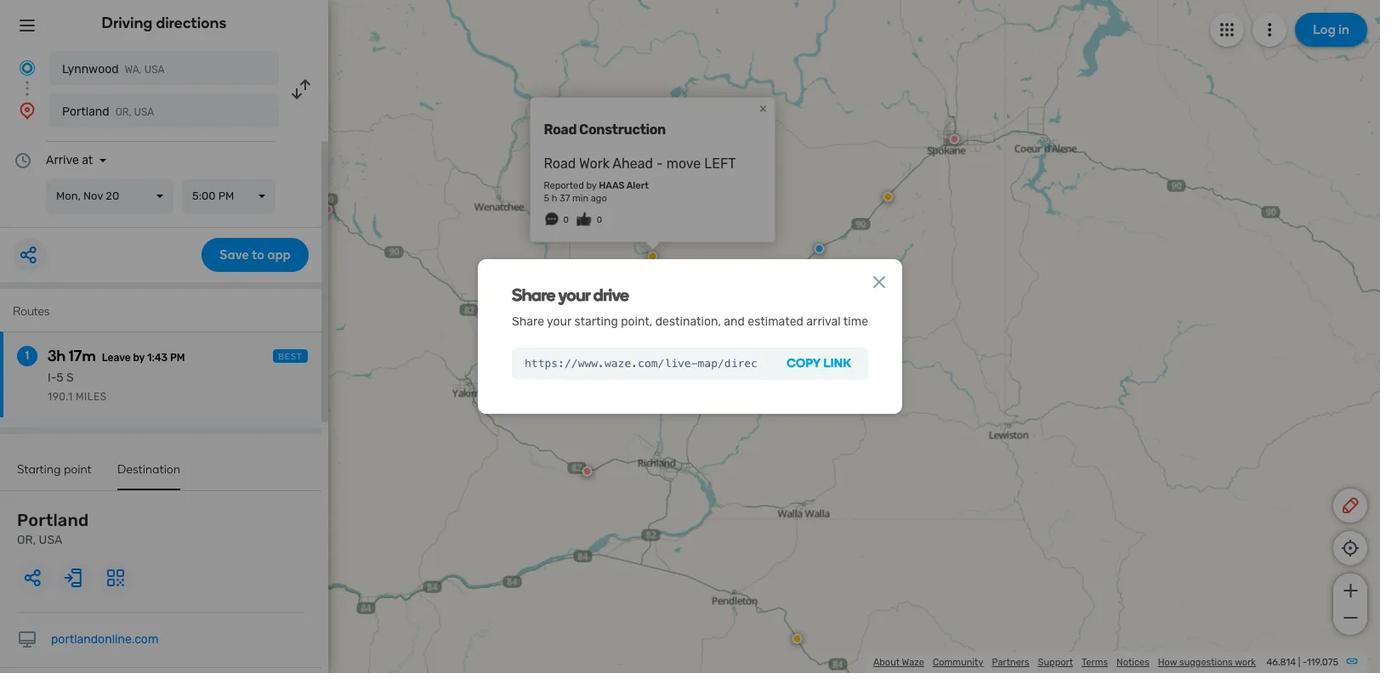 Task type: locate. For each thing, give the bounding box(es) containing it.
wa, right lynnwood on the top of the page
[[125, 64, 142, 76]]

community
[[933, 658, 984, 669]]

190.1
[[48, 391, 73, 403]]

0 horizontal spatial 0
[[564, 215, 569, 225]]

usa inside the lynnwood wa, usa
[[144, 64, 165, 76]]

1 vertical spatial pm
[[170, 352, 185, 364]]

road for road construction
[[544, 121, 577, 138]]

share left drive
[[512, 285, 556, 306]]

by
[[587, 180, 597, 191], [133, 352, 145, 364]]

wa, inside the lynnwood wa, usa
[[125, 64, 142, 76]]

0 down 37
[[564, 215, 569, 225]]

0 vertical spatial wa,
[[125, 64, 142, 76]]

0 vertical spatial 5
[[544, 193, 550, 204]]

destination
[[117, 463, 181, 477]]

portland,
[[154, 609, 201, 622]]

1 vertical spatial -
[[1303, 658, 1308, 669]]

road work ahead - move left reported by haas alert 5 h 37 min ago
[[544, 155, 736, 204]]

usa down driving directions
[[144, 64, 165, 76]]

partners
[[992, 658, 1030, 669]]

share your drive
[[512, 285, 629, 306]]

by up ago
[[587, 180, 597, 191]]

destination,
[[656, 315, 721, 329]]

portland or, usa down the lynnwood wa, usa
[[62, 105, 154, 119]]

0 vertical spatial pm
[[218, 190, 234, 202]]

point
[[64, 463, 92, 477]]

haas
[[599, 180, 625, 191]]

drive
[[594, 285, 629, 306]]

estimated
[[748, 315, 804, 329]]

by inside the 3h 17m leave by 1:43 pm
[[133, 352, 145, 364]]

work
[[1235, 658, 1257, 669]]

x image
[[869, 272, 890, 293]]

link image
[[1346, 655, 1360, 669]]

mon, nov 20 list box
[[46, 180, 174, 214]]

1 vertical spatial by
[[133, 352, 145, 364]]

or, right 'portland,'
[[204, 609, 221, 622]]

road inside road work ahead - move left reported by haas alert 5 h 37 min ago
[[544, 155, 576, 172]]

1 road from the top
[[544, 121, 577, 138]]

0
[[564, 215, 569, 225], [597, 215, 602, 225]]

terms link
[[1082, 658, 1109, 669]]

2 share from the top
[[512, 315, 544, 329]]

5 left the h
[[544, 193, 550, 204]]

destination button
[[117, 463, 181, 491]]

directions
[[156, 14, 227, 32]]

pm right 1:43
[[170, 352, 185, 364]]

1 horizontal spatial or,
[[115, 106, 132, 118]]

lynnwood
[[62, 62, 119, 77]]

1 horizontal spatial pm
[[218, 190, 234, 202]]

×
[[760, 100, 767, 116]]

wa, for lynnwood,
[[277, 103, 296, 116]]

- left move
[[657, 155, 663, 172]]

119.075
[[1308, 658, 1339, 669]]

1 horizontal spatial 0
[[597, 215, 602, 225]]

- right "|"
[[1303, 658, 1308, 669]]

road construction
[[544, 121, 666, 138]]

5 left s
[[56, 371, 64, 385]]

0 vertical spatial your
[[559, 285, 590, 306]]

or,
[[115, 106, 132, 118], [17, 533, 36, 548], [204, 609, 221, 622]]

by left 1:43
[[133, 352, 145, 364]]

portland, or, usa
[[154, 609, 246, 622]]

0 vertical spatial -
[[657, 155, 663, 172]]

reported
[[544, 180, 584, 191]]

usa down the lynnwood wa, usa
[[134, 106, 154, 118]]

portlandonline.com link
[[51, 633, 159, 647]]

37
[[560, 193, 570, 204]]

zoom in image
[[1340, 581, 1362, 601]]

1 vertical spatial 5
[[56, 371, 64, 385]]

move
[[667, 155, 701, 172]]

clock image
[[13, 151, 33, 171]]

0 horizontal spatial by
[[133, 352, 145, 364]]

share your starting point, destination, and estimated arrival time
[[512, 315, 869, 329]]

0 horizontal spatial wa,
[[125, 64, 142, 76]]

or, down starting point "button"
[[17, 533, 36, 548]]

pm
[[218, 190, 234, 202], [170, 352, 185, 364]]

wa, right lynnwood,
[[277, 103, 296, 116]]

2 0 from the left
[[597, 215, 602, 225]]

ahead
[[613, 155, 653, 172]]

alert
[[627, 180, 649, 191]]

starting
[[17, 463, 61, 477]]

driving
[[102, 14, 153, 32]]

5 inside road work ahead - move left reported by haas alert 5 h 37 min ago
[[544, 193, 550, 204]]

1 horizontal spatial by
[[587, 180, 597, 191]]

leave
[[102, 352, 131, 364]]

miles
[[76, 391, 107, 403]]

how suggestions work link
[[1159, 658, 1257, 669]]

2 horizontal spatial or,
[[204, 609, 221, 622]]

None field
[[512, 348, 770, 380]]

portland or, usa down starting point "button"
[[17, 510, 89, 548]]

zoom out image
[[1340, 608, 1362, 629]]

|
[[1299, 658, 1301, 669]]

pm inside the 3h 17m leave by 1:43 pm
[[170, 352, 185, 364]]

1 horizontal spatial wa,
[[277, 103, 296, 116]]

5:00 pm
[[192, 190, 234, 202]]

0 horizontal spatial or,
[[17, 533, 36, 548]]

or, down the lynnwood wa, usa
[[115, 106, 132, 118]]

support link
[[1038, 658, 1074, 669]]

1 vertical spatial road
[[544, 155, 576, 172]]

1 horizontal spatial -
[[1303, 658, 1308, 669]]

1 vertical spatial share
[[512, 315, 544, 329]]

0 down ago
[[597, 215, 602, 225]]

terms
[[1082, 658, 1109, 669]]

wa,
[[125, 64, 142, 76], [277, 103, 296, 116]]

0 vertical spatial by
[[587, 180, 597, 191]]

pm right "5:00" on the left
[[218, 190, 234, 202]]

construction
[[579, 121, 666, 138]]

partners link
[[992, 658, 1030, 669]]

by inside road work ahead - move left reported by haas alert 5 h 37 min ago
[[587, 180, 597, 191]]

0 horizontal spatial pm
[[170, 352, 185, 364]]

link
[[824, 356, 852, 371]]

driving directions
[[102, 14, 227, 32]]

pencil image
[[1341, 496, 1361, 516]]

1 horizontal spatial 5
[[544, 193, 550, 204]]

portland
[[62, 105, 109, 119], [17, 510, 89, 531]]

computer image
[[17, 630, 37, 651]]

1 vertical spatial or,
[[17, 533, 36, 548]]

-
[[657, 155, 663, 172], [1303, 658, 1308, 669]]

notices
[[1117, 658, 1150, 669]]

usa
[[144, 64, 165, 76], [298, 103, 320, 116], [134, 106, 154, 118], [39, 533, 62, 548], [224, 609, 246, 622]]

and
[[724, 315, 745, 329]]

copy link
[[787, 356, 852, 371]]

share
[[512, 285, 556, 306], [512, 315, 544, 329]]

0 vertical spatial or,
[[115, 106, 132, 118]]

portland down starting point "button"
[[17, 510, 89, 531]]

arrival
[[807, 315, 841, 329]]

0 horizontal spatial 5
[[56, 371, 64, 385]]

0 horizontal spatial -
[[657, 155, 663, 172]]

starting point button
[[17, 463, 92, 489]]

portland or, usa
[[62, 105, 154, 119], [17, 510, 89, 548]]

- inside road work ahead - move left reported by haas alert 5 h 37 min ago
[[657, 155, 663, 172]]

your up starting
[[559, 285, 590, 306]]

0 vertical spatial road
[[544, 121, 577, 138]]

share down share your drive
[[512, 315, 544, 329]]

your
[[559, 285, 590, 306], [547, 315, 572, 329]]

1 share from the top
[[512, 285, 556, 306]]

copy link button
[[770, 348, 869, 380]]

point,
[[621, 315, 653, 329]]

road
[[544, 121, 577, 138], [544, 155, 576, 172]]

2 road from the top
[[544, 155, 576, 172]]

portland down lynnwood on the top of the page
[[62, 105, 109, 119]]

0 vertical spatial share
[[512, 285, 556, 306]]

1 vertical spatial your
[[547, 315, 572, 329]]

5
[[544, 193, 550, 204], [56, 371, 64, 385]]

your down share your drive
[[547, 315, 572, 329]]

your for starting
[[547, 315, 572, 329]]

pm inside list box
[[218, 190, 234, 202]]

1 vertical spatial wa,
[[277, 103, 296, 116]]

3h
[[48, 347, 66, 366]]



Task type: vqa. For each thing, say whether or not it's contained in the screenshot.
5 4 3 2 1
no



Task type: describe. For each thing, give the bounding box(es) containing it.
current location image
[[17, 58, 37, 78]]

location image
[[17, 100, 37, 121]]

1
[[25, 349, 29, 363]]

time
[[844, 315, 869, 329]]

s
[[66, 371, 74, 385]]

routes
[[13, 305, 50, 319]]

0 vertical spatial portland or, usa
[[62, 105, 154, 119]]

5:00
[[192, 190, 216, 202]]

i-5 s 190.1 miles
[[48, 371, 107, 403]]

mon, nov 20
[[56, 190, 119, 202]]

at
[[82, 153, 93, 168]]

1:43
[[147, 352, 168, 364]]

5 inside i-5 s 190.1 miles
[[56, 371, 64, 385]]

20
[[106, 190, 119, 202]]

share for share your drive
[[512, 285, 556, 306]]

usa down starting point "button"
[[39, 533, 62, 548]]

h
[[552, 193, 558, 204]]

best
[[278, 352, 303, 362]]

arrive at
[[46, 153, 93, 168]]

1 vertical spatial portland or, usa
[[17, 510, 89, 548]]

about waze link
[[874, 658, 925, 669]]

suggestions
[[1180, 658, 1233, 669]]

lynnwood,
[[219, 103, 274, 116]]

46.814 | -119.075
[[1267, 658, 1339, 669]]

lynnwood wa, usa
[[62, 62, 165, 77]]

work
[[579, 155, 610, 172]]

notices link
[[1117, 658, 1150, 669]]

support
[[1038, 658, 1074, 669]]

3h 17m leave by 1:43 pm
[[48, 347, 185, 366]]

wa, for lynnwood
[[125, 64, 142, 76]]

5:00 pm list box
[[182, 180, 276, 214]]

0 vertical spatial portland
[[62, 105, 109, 119]]

1 vertical spatial portland
[[17, 510, 89, 531]]

starting point
[[17, 463, 92, 477]]

starting
[[575, 315, 618, 329]]

share for share your starting point, destination, and estimated arrival time
[[512, 315, 544, 329]]

17m
[[69, 347, 96, 366]]

min
[[573, 193, 589, 204]]

1 0 from the left
[[564, 215, 569, 225]]

waze
[[902, 658, 925, 669]]

usa right lynnwood,
[[298, 103, 320, 116]]

mon,
[[56, 190, 81, 202]]

i-
[[48, 371, 56, 385]]

left
[[705, 155, 736, 172]]

nov
[[83, 190, 103, 202]]

ago
[[591, 193, 607, 204]]

usa right 'portland,'
[[224, 609, 246, 622]]

lynnwood, wa, usa
[[219, 103, 320, 116]]

copy
[[787, 356, 821, 371]]

road for road work ahead - move left reported by haas alert 5 h 37 min ago
[[544, 155, 576, 172]]

portlandonline.com
[[51, 633, 159, 647]]

arrive
[[46, 153, 79, 168]]

46.814
[[1267, 658, 1297, 669]]

community link
[[933, 658, 984, 669]]

2 vertical spatial or,
[[204, 609, 221, 622]]

× link
[[756, 100, 771, 116]]

your for drive
[[559, 285, 590, 306]]

about
[[874, 658, 900, 669]]

how
[[1159, 658, 1178, 669]]

about waze community partners support terms notices how suggestions work
[[874, 658, 1257, 669]]



